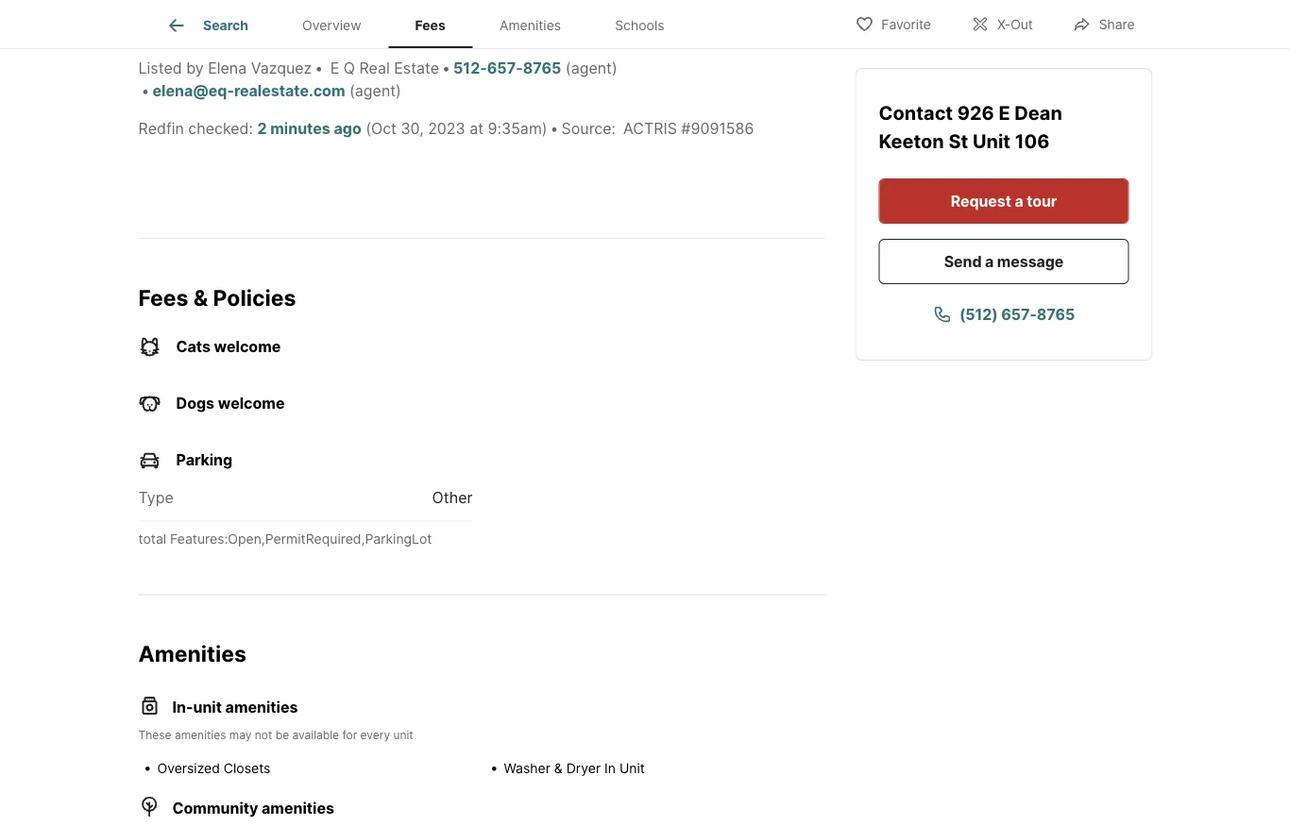 Task type: describe. For each thing, give the bounding box(es) containing it.
• left source:
[[550, 119, 559, 137]]

8765 inside button
[[1037, 305, 1075, 323]]

realestate.com
[[234, 81, 345, 99]]

(512) 657-8765 link
[[879, 292, 1129, 337]]

tour
[[1027, 192, 1057, 210]]

share
[[1099, 17, 1135, 33]]

estate
[[394, 58, 439, 77]]

favorite
[[881, 17, 931, 33]]

redfin
[[138, 119, 184, 137]]

unit inside 926 e dean keeton st unit 106
[[973, 130, 1011, 153]]

2023
[[428, 119, 465, 137]]

1 horizontal spatial unit
[[393, 728, 413, 742]]

listed
[[138, 58, 182, 77]]

657- inside button
[[1001, 305, 1037, 323]]

for
[[342, 728, 357, 742]]

redfin checked: 2 minutes ago (oct 30, 2023 at 9:35am) • source: actris # 9091586
[[138, 119, 754, 137]]

(oct
[[366, 119, 397, 137]]

message
[[997, 252, 1064, 271]]

(512) 657-8765 button
[[879, 292, 1129, 337]]

2
[[257, 119, 267, 137]]

• left 512-
[[442, 58, 451, 77]]

fees for fees & policies
[[138, 284, 188, 310]]

0 vertical spatial agent
[[571, 58, 612, 77]]

total
[[138, 531, 166, 547]]

a for request
[[1015, 192, 1023, 210]]

features:open,permitrequired,parkinglot
[[170, 531, 432, 547]]

x-out button
[[955, 4, 1049, 43]]

• left q
[[315, 58, 323, 77]]

(512) 657-8765
[[959, 305, 1075, 323]]

fees tab
[[388, 3, 473, 48]]

9:35am)
[[488, 119, 547, 137]]

send a message button
[[879, 239, 1129, 284]]

106
[[1015, 130, 1050, 153]]

real
[[359, 58, 390, 77]]

& for fees
[[193, 284, 208, 310]]

every
[[360, 728, 390, 742]]

available
[[292, 728, 339, 742]]

st
[[949, 130, 968, 153]]

be
[[276, 728, 289, 742]]

dryer
[[566, 761, 601, 777]]

policies
[[213, 284, 296, 310]]

8765 inside listed by elena vazquez • e q real estate • 512-657-8765 ( agent ) • elena@eq-realestate.com ( agent )
[[523, 58, 561, 77]]

926 e dean keeton st unit 106
[[879, 102, 1062, 153]]

request
[[951, 192, 1011, 210]]

tab list containing search
[[138, 0, 707, 48]]

e inside listed by elena vazquez • e q real estate • 512-657-8765 ( agent ) • elena@eq-realestate.com ( agent )
[[330, 58, 339, 77]]

512-
[[453, 58, 487, 77]]

not
[[255, 728, 272, 742]]

dean
[[1015, 102, 1062, 125]]

washer & dryer in unit
[[504, 761, 645, 777]]

ago
[[334, 119, 361, 137]]

request a tour
[[951, 192, 1057, 210]]

657- inside listed by elena vazquez • e q real estate • 512-657-8765 ( agent ) • elena@eq-realestate.com ( agent )
[[487, 58, 523, 77]]

overview
[[302, 17, 361, 33]]

may
[[229, 728, 252, 742]]

dogs welcome
[[176, 394, 285, 413]]

926
[[957, 102, 994, 125]]

x-out
[[997, 17, 1033, 33]]

request a tour button
[[879, 179, 1129, 224]]



Task type: locate. For each thing, give the bounding box(es) containing it.
1 vertical spatial 8765
[[1037, 305, 1075, 323]]

amenities inside "tab"
[[500, 17, 561, 33]]

0 horizontal spatial agent
[[355, 81, 396, 99]]

amenities for these
[[175, 728, 226, 742]]

fees & policies
[[138, 284, 296, 310]]

oversized closets
[[157, 761, 271, 777]]

& for washer
[[554, 761, 563, 777]]

fees up the cats at the left top of the page
[[138, 284, 188, 310]]

1 horizontal spatial amenities
[[500, 17, 561, 33]]

amenities
[[500, 17, 561, 33], [138, 641, 246, 667]]

in-
[[172, 698, 193, 717]]

share button
[[1057, 4, 1151, 43]]

closets
[[224, 761, 271, 777]]

0 vertical spatial )
[[612, 58, 617, 77]]

amenities up in-
[[138, 641, 246, 667]]

1 vertical spatial unit
[[619, 761, 645, 777]]

1 horizontal spatial 8765
[[1037, 305, 1075, 323]]

0 vertical spatial (
[[566, 58, 571, 77]]

& left the "dryer"
[[554, 761, 563, 777]]

vazquez
[[251, 58, 312, 77]]

out
[[1011, 17, 1033, 33]]

0 horizontal spatial unit
[[619, 761, 645, 777]]

1 vertical spatial fees
[[138, 284, 188, 310]]

0 vertical spatial unit
[[193, 698, 222, 717]]

dogs
[[176, 394, 214, 413]]

1 vertical spatial (
[[349, 81, 355, 99]]

0 horizontal spatial e
[[330, 58, 339, 77]]

send
[[944, 252, 982, 271]]

at
[[470, 119, 484, 137]]

( down q
[[349, 81, 355, 99]]

1 vertical spatial )
[[396, 81, 401, 99]]

1 horizontal spatial &
[[554, 761, 563, 777]]

1 vertical spatial amenities
[[138, 641, 246, 667]]

( down amenities "tab"
[[566, 58, 571, 77]]

0 vertical spatial 657-
[[487, 58, 523, 77]]

cats welcome
[[176, 338, 281, 356]]

contact
[[879, 102, 957, 125]]

keeton
[[879, 130, 944, 153]]

0 horizontal spatial (
[[349, 81, 355, 99]]

0 vertical spatial welcome
[[214, 338, 281, 356]]

#
[[681, 119, 691, 137]]

1 vertical spatial unit
[[393, 728, 413, 742]]

fees inside tab
[[415, 17, 446, 33]]

fees up estate
[[415, 17, 446, 33]]

8765 down amenities "tab"
[[523, 58, 561, 77]]

total  features:open,permitrequired,parkinglot
[[138, 531, 432, 547]]

agent up source:
[[571, 58, 612, 77]]

amenities for community
[[262, 799, 334, 818]]

1 vertical spatial welcome
[[218, 394, 285, 413]]

e right 926
[[999, 102, 1010, 125]]

1 horizontal spatial a
[[1015, 192, 1023, 210]]

0 vertical spatial 8765
[[523, 58, 561, 77]]

other
[[432, 489, 473, 507]]

0 horizontal spatial amenities
[[138, 641, 246, 667]]

1 vertical spatial e
[[999, 102, 1010, 125]]

657- down amenities "tab"
[[487, 58, 523, 77]]

a inside request a tour button
[[1015, 192, 1023, 210]]

x-
[[997, 17, 1011, 33]]

30,
[[401, 119, 424, 137]]

elena@eq-realestate.com link
[[153, 81, 345, 99]]

1 horizontal spatial agent
[[571, 58, 612, 77]]

these amenities may not be available for every unit
[[138, 728, 413, 742]]

& up the cats at the left top of the page
[[193, 284, 208, 310]]

agent down real
[[355, 81, 396, 99]]

minutes
[[270, 119, 330, 137]]

0 vertical spatial amenities
[[500, 17, 561, 33]]

unit right every
[[393, 728, 413, 742]]

welcome for dogs welcome
[[218, 394, 285, 413]]

unit up "oversized closets"
[[193, 698, 222, 717]]

512-657-8765 link
[[453, 58, 561, 77]]

cats
[[176, 338, 211, 356]]

elena@eq-
[[153, 81, 234, 99]]

q
[[344, 58, 355, 77]]

these
[[138, 728, 171, 742]]

a inside send a message button
[[985, 252, 994, 271]]

0 horizontal spatial unit
[[193, 698, 222, 717]]

1 horizontal spatial 657-
[[1001, 305, 1037, 323]]

welcome down policies
[[214, 338, 281, 356]]

welcome right "dogs"
[[218, 394, 285, 413]]

agent
[[571, 58, 612, 77], [355, 81, 396, 99]]

1 horizontal spatial e
[[999, 102, 1010, 125]]

1 horizontal spatial (
[[566, 58, 571, 77]]

0 horizontal spatial fees
[[138, 284, 188, 310]]

8765
[[523, 58, 561, 77], [1037, 305, 1075, 323]]

2 minutes ago link
[[257, 119, 361, 137], [257, 119, 361, 137]]

amenities
[[225, 698, 298, 717], [175, 728, 226, 742], [262, 799, 334, 818]]

0 horizontal spatial 8765
[[523, 58, 561, 77]]

2 vertical spatial amenities
[[262, 799, 334, 818]]

0 vertical spatial fees
[[415, 17, 446, 33]]

unit
[[193, 698, 222, 717], [393, 728, 413, 742]]

e inside 926 e dean keeton st unit 106
[[999, 102, 1010, 125]]

1 horizontal spatial unit
[[973, 130, 1011, 153]]

amenities down closets
[[262, 799, 334, 818]]

0 vertical spatial e
[[330, 58, 339, 77]]

fees for fees
[[415, 17, 446, 33]]

0 vertical spatial amenities
[[225, 698, 298, 717]]

amenities tab
[[473, 3, 588, 48]]

welcome
[[214, 338, 281, 356], [218, 394, 285, 413]]

elena
[[208, 58, 247, 77]]

657- right the (512)
[[1001, 305, 1037, 323]]

0 horizontal spatial a
[[985, 252, 994, 271]]

unit
[[973, 130, 1011, 153], [619, 761, 645, 777]]

0 vertical spatial a
[[1015, 192, 1023, 210]]

a right send
[[985, 252, 994, 271]]

unit down 926
[[973, 130, 1011, 153]]

1 horizontal spatial )
[[612, 58, 617, 77]]

source:
[[562, 119, 616, 137]]

(512)
[[959, 305, 998, 323]]

) down schools tab
[[612, 58, 617, 77]]

a left tour
[[1015, 192, 1023, 210]]

in
[[605, 761, 616, 777]]

0 vertical spatial unit
[[973, 130, 1011, 153]]

0 horizontal spatial &
[[193, 284, 208, 310]]

community amenities
[[172, 799, 334, 818]]

0 vertical spatial &
[[193, 284, 208, 310]]

1 vertical spatial 657-
[[1001, 305, 1037, 323]]

1 vertical spatial agent
[[355, 81, 396, 99]]

(
[[566, 58, 571, 77], [349, 81, 355, 99]]

community
[[172, 799, 258, 818]]

overview tab
[[275, 3, 388, 48]]

0 horizontal spatial )
[[396, 81, 401, 99]]

1 vertical spatial amenities
[[175, 728, 226, 742]]

) down estate
[[396, 81, 401, 99]]

listed by elena vazquez • e q real estate • 512-657-8765 ( agent ) • elena@eq-realestate.com ( agent )
[[138, 58, 617, 99]]

welcome for cats welcome
[[214, 338, 281, 356]]

0 horizontal spatial 657-
[[487, 58, 523, 77]]

schools tab
[[588, 3, 691, 48]]

a for send
[[985, 252, 994, 271]]

in-unit amenities
[[172, 698, 298, 717]]

tab list
[[138, 0, 707, 48]]

amenities up not
[[225, 698, 298, 717]]

favorite button
[[839, 4, 947, 43]]

)
[[612, 58, 617, 77], [396, 81, 401, 99]]

1 vertical spatial &
[[554, 761, 563, 777]]

schools
[[615, 17, 664, 33]]

washer
[[504, 761, 551, 777]]

• down listed
[[141, 81, 150, 99]]

e left q
[[330, 58, 339, 77]]

unit right "in" on the bottom of page
[[619, 761, 645, 777]]

1 horizontal spatial fees
[[415, 17, 446, 33]]

&
[[193, 284, 208, 310], [554, 761, 563, 777]]

1 vertical spatial a
[[985, 252, 994, 271]]

amenities up 512-657-8765 link
[[500, 17, 561, 33]]

by
[[186, 58, 204, 77]]

parking
[[176, 451, 233, 469]]

fees
[[415, 17, 446, 33], [138, 284, 188, 310]]

amenities down in-
[[175, 728, 226, 742]]

search
[[203, 17, 248, 33]]

search link
[[165, 14, 248, 37]]

oversized
[[157, 761, 220, 777]]

send a message
[[944, 252, 1064, 271]]

type
[[138, 489, 174, 507]]

actris
[[623, 119, 677, 137]]

•
[[315, 58, 323, 77], [442, 58, 451, 77], [141, 81, 150, 99], [550, 119, 559, 137]]

9091586
[[691, 119, 754, 137]]

checked:
[[188, 119, 253, 137]]

8765 down message
[[1037, 305, 1075, 323]]

a
[[1015, 192, 1023, 210], [985, 252, 994, 271]]



Task type: vqa. For each thing, say whether or not it's contained in the screenshot.
REDFIN
yes



